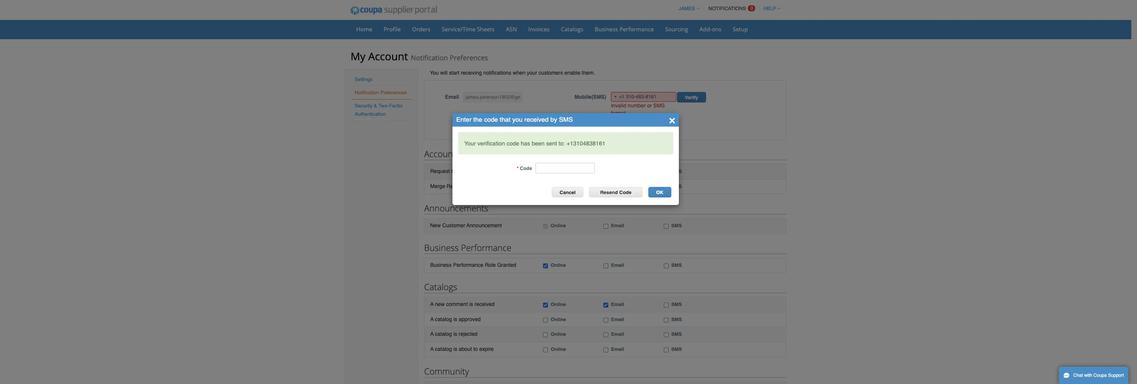 Task type: locate. For each thing, give the bounding box(es) containing it.
is left approved
[[454, 317, 458, 323]]

code
[[484, 116, 498, 124], [507, 141, 520, 147]]

2 online from the top
[[551, 184, 566, 189]]

chat with coupa support button
[[1060, 367, 1129, 385]]

a down a catalog is rejected
[[431, 347, 434, 353]]

is left about
[[454, 347, 458, 353]]

preferences up factor
[[381, 90, 407, 96]]

number inside invalid number or sms format
[[628, 103, 646, 109]]

0 vertical spatial received
[[525, 116, 549, 124]]

1 vertical spatial catalog
[[435, 332, 452, 338]]

is
[[470, 302, 473, 308], [454, 317, 458, 323], [454, 332, 458, 338], [454, 347, 458, 353]]

account
[[368, 49, 408, 63], [425, 148, 456, 160]]

request
[[431, 168, 450, 174], [447, 183, 467, 189]]

customers
[[539, 70, 563, 76]]

to right about
[[474, 347, 478, 353]]

a left the new
[[431, 302, 434, 308]]

access
[[458, 148, 485, 160]]

1 vertical spatial received
[[475, 302, 495, 308]]

with
[[1085, 374, 1093, 379]]

business performance inside business performance link
[[595, 25, 654, 33]]

0 horizontal spatial code
[[520, 166, 533, 171]]

0 horizontal spatial catalogs
[[425, 281, 458, 294]]

a
[[431, 302, 434, 308], [431, 317, 434, 323], [431, 332, 434, 338], [431, 347, 434, 353]]

catalogs up the new
[[425, 281, 458, 294]]

0 vertical spatial preferences
[[450, 53, 488, 62]]

3 online from the top
[[551, 223, 566, 229]]

account up the request to join
[[425, 148, 456, 160]]

business
[[595, 25, 619, 33], [425, 242, 459, 254], [431, 262, 452, 268]]

preferences
[[450, 53, 488, 62], [381, 90, 407, 96]]

received left by
[[525, 116, 549, 124]]

verify inside button
[[685, 95, 699, 100]]

1 horizontal spatial notification
[[411, 53, 448, 62]]

notification up you
[[411, 53, 448, 62]]

0 horizontal spatial verify
[[604, 126, 617, 132]]

to left recieve
[[638, 126, 643, 132]]

invoices
[[529, 25, 550, 33]]

2 vertical spatial to
[[474, 347, 478, 353]]

service/time
[[442, 25, 476, 33]]

8 online from the top
[[551, 347, 566, 353]]

to left join
[[452, 168, 456, 174]]

resend code link
[[590, 187, 643, 198]]

role
[[485, 262, 496, 268]]

settings link
[[355, 77, 373, 82]]

1 horizontal spatial preferences
[[450, 53, 488, 62]]

notification inside the my account notification preferences
[[411, 53, 448, 62]]

×
[[670, 114, 676, 126]]

5 online from the top
[[551, 302, 566, 308]]

a for a catalog is approved
[[431, 317, 434, 323]]

is for about
[[454, 347, 458, 353]]

number
[[628, 103, 646, 109], [619, 126, 637, 132]]

preferences inside the my account notification preferences
[[450, 53, 488, 62]]

received up approved
[[475, 302, 495, 308]]

2 a from the top
[[431, 317, 434, 323]]

code for resend code
[[620, 190, 632, 196]]

1 vertical spatial business
[[425, 242, 459, 254]]

0 horizontal spatial preferences
[[381, 90, 407, 96]]

1 vertical spatial notification
[[355, 90, 379, 96]]

setup link
[[728, 23, 753, 35]]

1 vertical spatial catalogs
[[425, 281, 458, 294]]

code right *
[[520, 166, 533, 171]]

None text field
[[464, 92, 523, 103]]

1 horizontal spatial verify
[[685, 95, 699, 100]]

is for approved
[[454, 317, 458, 323]]

1 a from the top
[[431, 302, 434, 308]]

by
[[551, 116, 558, 124]]

1 vertical spatial verify
[[604, 126, 617, 132]]

2 vertical spatial performance
[[453, 262, 484, 268]]

catalogs right invoices link
[[561, 25, 584, 33]]

request up merge
[[431, 168, 450, 174]]

0 vertical spatial code
[[484, 116, 498, 124]]

number left or
[[628, 103, 646, 109]]

1 vertical spatial request
[[447, 183, 467, 189]]

add-ons link
[[695, 23, 727, 35]]

1 vertical spatial to
[[452, 168, 456, 174]]

profile
[[384, 25, 401, 33]]

2 catalog from the top
[[435, 332, 452, 338]]

to
[[638, 126, 643, 132], [452, 168, 456, 174], [474, 347, 478, 353]]

notification down settings
[[355, 90, 379, 96]]

3 catalog from the top
[[435, 347, 452, 353]]

None checkbox
[[664, 185, 669, 190], [544, 224, 549, 229], [604, 224, 609, 229], [664, 224, 669, 229], [544, 264, 549, 269], [604, 264, 609, 269], [664, 264, 669, 269], [544, 303, 549, 308], [604, 333, 609, 338], [664, 333, 669, 338], [544, 348, 549, 353], [664, 348, 669, 353], [664, 185, 669, 190], [544, 224, 549, 229], [604, 224, 609, 229], [664, 224, 669, 229], [544, 264, 549, 269], [604, 264, 609, 269], [664, 264, 669, 269], [544, 303, 549, 308], [604, 333, 609, 338], [664, 333, 669, 338], [544, 348, 549, 353], [664, 348, 669, 353]]

1 horizontal spatial business performance
[[595, 25, 654, 33]]

when
[[513, 70, 526, 76]]

is left rejected at bottom left
[[454, 332, 458, 338]]

0 horizontal spatial received
[[475, 302, 495, 308]]

0 vertical spatial catalog
[[435, 317, 452, 323]]

number for invalid
[[628, 103, 646, 109]]

email for a catalog is rejected
[[611, 332, 625, 338]]

orders link
[[407, 23, 436, 35]]

number down 'format'
[[619, 126, 637, 132]]

catalog down a catalog is approved
[[435, 332, 452, 338]]

email
[[445, 94, 459, 100], [611, 184, 625, 189], [611, 223, 625, 229], [611, 263, 625, 268], [611, 302, 625, 308], [611, 317, 625, 323], [611, 332, 625, 338], [611, 347, 625, 353]]

0 horizontal spatial code
[[484, 116, 498, 124]]

email for merge request
[[611, 184, 625, 189]]

code for the
[[484, 116, 498, 124]]

1 horizontal spatial to
[[474, 347, 478, 353]]

account down 'profile' at the top of the page
[[368, 49, 408, 63]]

my
[[351, 49, 366, 63]]

online for new customer announcement
[[551, 223, 566, 229]]

new customer announcement
[[431, 223, 502, 229]]

code left has
[[507, 141, 520, 147]]

notification
[[411, 53, 448, 62], [355, 90, 379, 96]]

account access
[[425, 148, 485, 160]]

notification preferences link
[[355, 90, 407, 96]]

asn
[[506, 25, 517, 33]]

email for business performance role granted
[[611, 263, 625, 268]]

0 vertical spatial business performance
[[595, 25, 654, 33]]

settings
[[355, 77, 373, 82]]

your
[[465, 141, 476, 147]]

online for a catalog is about to expire
[[551, 347, 566, 353]]

merge request
[[431, 183, 467, 189]]

1 vertical spatial preferences
[[381, 90, 407, 96]]

0 vertical spatial number
[[628, 103, 646, 109]]

catalog down a catalog is rejected
[[435, 347, 452, 353]]

7 online from the top
[[551, 332, 566, 338]]

1 online from the top
[[551, 169, 566, 174]]

new
[[435, 302, 445, 308]]

a up a catalog is rejected
[[431, 317, 434, 323]]

code inside 'link'
[[620, 190, 632, 196]]

0 vertical spatial verify
[[685, 95, 699, 100]]

performance
[[620, 25, 654, 33], [461, 242, 512, 254], [453, 262, 484, 268]]

0 vertical spatial to
[[638, 126, 643, 132]]

notifications
[[484, 70, 512, 76]]

1 vertical spatial number
[[619, 126, 637, 132]]

been
[[532, 141, 545, 147]]

support
[[1109, 374, 1125, 379]]

coupa
[[1094, 374, 1108, 379]]

1 vertical spatial code
[[507, 141, 520, 147]]

sms
[[654, 103, 665, 109], [559, 116, 573, 124], [663, 126, 674, 132], [672, 169, 682, 174], [672, 184, 682, 189], [672, 223, 682, 229], [672, 263, 682, 268], [672, 302, 682, 308], [672, 317, 682, 323], [672, 332, 682, 338], [672, 347, 682, 353]]

email for new customer announcement
[[611, 223, 625, 229]]

you will start receiving notifications when your customers enable them.
[[430, 70, 595, 76]]

1 horizontal spatial catalogs
[[561, 25, 584, 33]]

2 vertical spatial catalog
[[435, 347, 452, 353]]

verify
[[685, 95, 699, 100], [604, 126, 617, 132]]

4 a from the top
[[431, 347, 434, 353]]

online for request to join
[[551, 169, 566, 174]]

0 vertical spatial catalogs
[[561, 25, 584, 33]]

catalog down the new
[[435, 317, 452, 323]]

1 horizontal spatial code
[[507, 141, 520, 147]]

0 horizontal spatial notification
[[355, 90, 379, 96]]

4 online from the top
[[551, 263, 566, 268]]

authentication
[[355, 111, 386, 117]]

cancel
[[560, 190, 576, 196]]

is for rejected
[[454, 332, 458, 338]]

request down join
[[447, 183, 467, 189]]

0 vertical spatial code
[[520, 166, 533, 171]]

0 horizontal spatial to
[[452, 168, 456, 174]]

merge
[[431, 183, 446, 189]]

that
[[500, 116, 511, 124]]

6 online from the top
[[551, 317, 566, 323]]

preferences up receiving
[[450, 53, 488, 62]]

has
[[521, 141, 531, 147]]

rejected
[[459, 332, 478, 338]]

ok
[[657, 190, 664, 196]]

code right the
[[484, 116, 498, 124]]

received
[[525, 116, 549, 124], [475, 302, 495, 308]]

1 horizontal spatial code
[[620, 190, 632, 196]]

1 vertical spatial account
[[425, 148, 456, 160]]

customer
[[443, 223, 466, 229]]

add-
[[700, 25, 712, 33]]

1 vertical spatial business performance
[[425, 242, 512, 254]]

3 a from the top
[[431, 332, 434, 338]]

comment
[[446, 302, 468, 308]]

None checkbox
[[544, 170, 549, 175], [604, 185, 609, 190], [604, 303, 609, 308], [664, 303, 669, 308], [544, 318, 549, 323], [604, 318, 609, 323], [664, 318, 669, 323], [544, 333, 549, 338], [604, 348, 609, 353], [544, 170, 549, 175], [604, 185, 609, 190], [604, 303, 609, 308], [664, 303, 669, 308], [544, 318, 549, 323], [604, 318, 609, 323], [664, 318, 669, 323], [544, 333, 549, 338], [604, 348, 609, 353]]

0 horizontal spatial account
[[368, 49, 408, 63]]

None text field
[[536, 163, 595, 174]]

expire
[[480, 347, 494, 353]]

a down a catalog is approved
[[431, 332, 434, 338]]

you
[[430, 70, 439, 76]]

1 catalog from the top
[[435, 317, 452, 323]]

mobile(sms)
[[575, 94, 607, 100]]

0 vertical spatial notification
[[411, 53, 448, 62]]

1 vertical spatial code
[[620, 190, 632, 196]]

1 horizontal spatial account
[[425, 148, 456, 160]]

code right resend
[[620, 190, 632, 196]]

service/time sheets
[[442, 25, 495, 33]]

granted
[[498, 262, 517, 268]]

email for a catalog is approved
[[611, 317, 625, 323]]

the
[[474, 116, 483, 124]]

online
[[551, 169, 566, 174], [551, 184, 566, 189], [551, 223, 566, 229], [551, 263, 566, 268], [551, 302, 566, 308], [551, 317, 566, 323], [551, 332, 566, 338], [551, 347, 566, 353]]

online for a new comment is received
[[551, 302, 566, 308]]



Task type: describe. For each thing, give the bounding box(es) containing it.
resend
[[601, 190, 618, 196]]

sent
[[547, 141, 558, 147]]

sms inside invalid number or sms format
[[654, 103, 665, 109]]

code for * code
[[520, 166, 533, 171]]

notification preferences
[[355, 90, 407, 96]]

is right comment
[[470, 302, 473, 308]]

profile link
[[379, 23, 406, 35]]

to:
[[559, 141, 566, 147]]

catalog for a catalog is rejected
[[435, 332, 452, 338]]

request to join
[[431, 168, 467, 174]]

sourcing
[[666, 25, 689, 33]]

2 vertical spatial business
[[431, 262, 452, 268]]

recieve
[[644, 126, 661, 132]]

you
[[513, 116, 523, 124]]

0 vertical spatial business
[[595, 25, 619, 33]]

invoices link
[[524, 23, 555, 35]]

them.
[[582, 70, 595, 76]]

receiving
[[461, 70, 482, 76]]

0 horizontal spatial business performance
[[425, 242, 512, 254]]

0 vertical spatial account
[[368, 49, 408, 63]]

my account notification preferences
[[351, 49, 488, 63]]

format
[[611, 110, 626, 116]]

catalog for a catalog is about to expire
[[435, 347, 452, 353]]

or
[[648, 103, 652, 109]]

business performance role granted
[[431, 262, 517, 268]]

a for a new comment is received
[[431, 302, 434, 308]]

ons
[[712, 25, 722, 33]]

&
[[374, 103, 377, 109]]

+13104838161
[[567, 141, 606, 147]]

announcement
[[467, 223, 502, 229]]

email for a catalog is about to expire
[[611, 347, 625, 353]]

setup
[[733, 25, 749, 33]]

online for a catalog is approved
[[551, 317, 566, 323]]

*
[[517, 166, 519, 171]]

a new comment is received
[[431, 302, 495, 308]]

security & two-factor authentication
[[355, 103, 403, 117]]

coupa supplier portal image
[[345, 1, 443, 20]]

0 vertical spatial performance
[[620, 25, 654, 33]]

verify for verify number to recieve sms
[[604, 126, 617, 132]]

number for verify
[[619, 126, 637, 132]]

home link
[[352, 23, 378, 35]]

a catalog is rejected
[[431, 332, 478, 338]]

a catalog is approved
[[431, 317, 481, 323]]

home
[[357, 25, 373, 33]]

sheets
[[477, 25, 495, 33]]

online for business performance role granted
[[551, 263, 566, 268]]

1 vertical spatial performance
[[461, 242, 512, 254]]

0 vertical spatial request
[[431, 168, 450, 174]]

chat
[[1074, 374, 1084, 379]]

start
[[449, 70, 460, 76]]

a for a catalog is rejected
[[431, 332, 434, 338]]

online for a catalog is rejected
[[551, 332, 566, 338]]

will
[[441, 70, 448, 76]]

verification
[[478, 141, 505, 147]]

× button
[[670, 114, 676, 126]]

business performance link
[[590, 23, 659, 35]]

new
[[431, 223, 441, 229]]

sourcing link
[[661, 23, 694, 35]]

two-
[[379, 103, 389, 109]]

code for verification
[[507, 141, 520, 147]]

enable
[[565, 70, 581, 76]]

your verification code has been sent to: +13104838161
[[465, 141, 606, 147]]

invalid number or sms format
[[611, 103, 665, 116]]

verify button
[[677, 92, 707, 103]]

enter
[[457, 116, 472, 124]]

approved
[[459, 317, 481, 323]]

about
[[459, 347, 472, 353]]

security
[[355, 103, 373, 109]]

ok button
[[649, 187, 672, 198]]

verify number to recieve sms
[[604, 126, 674, 132]]

email for a new comment is received
[[611, 302, 625, 308]]

* code
[[517, 166, 533, 171]]

community
[[425, 366, 469, 378]]

a catalog is about to expire
[[431, 347, 494, 353]]

security & two-factor authentication link
[[355, 103, 403, 117]]

1 horizontal spatial received
[[525, 116, 549, 124]]

verify for verify
[[685, 95, 699, 100]]

catalogs link
[[556, 23, 589, 35]]

2 horizontal spatial to
[[638, 126, 643, 132]]

asn link
[[501, 23, 522, 35]]

add-ons
[[700, 25, 722, 33]]

join
[[458, 168, 467, 174]]

chat with coupa support
[[1074, 374, 1125, 379]]

invalid
[[611, 103, 627, 109]]

factor
[[389, 103, 403, 109]]

enter the code that you received by sms
[[457, 116, 573, 124]]

catalog for a catalog is approved
[[435, 317, 452, 323]]

resend code
[[601, 190, 632, 196]]

service/time sheets link
[[437, 23, 500, 35]]

a for a catalog is about to expire
[[431, 347, 434, 353]]

orders
[[412, 25, 431, 33]]



Task type: vqa. For each thing, say whether or not it's contained in the screenshot.
1
no



